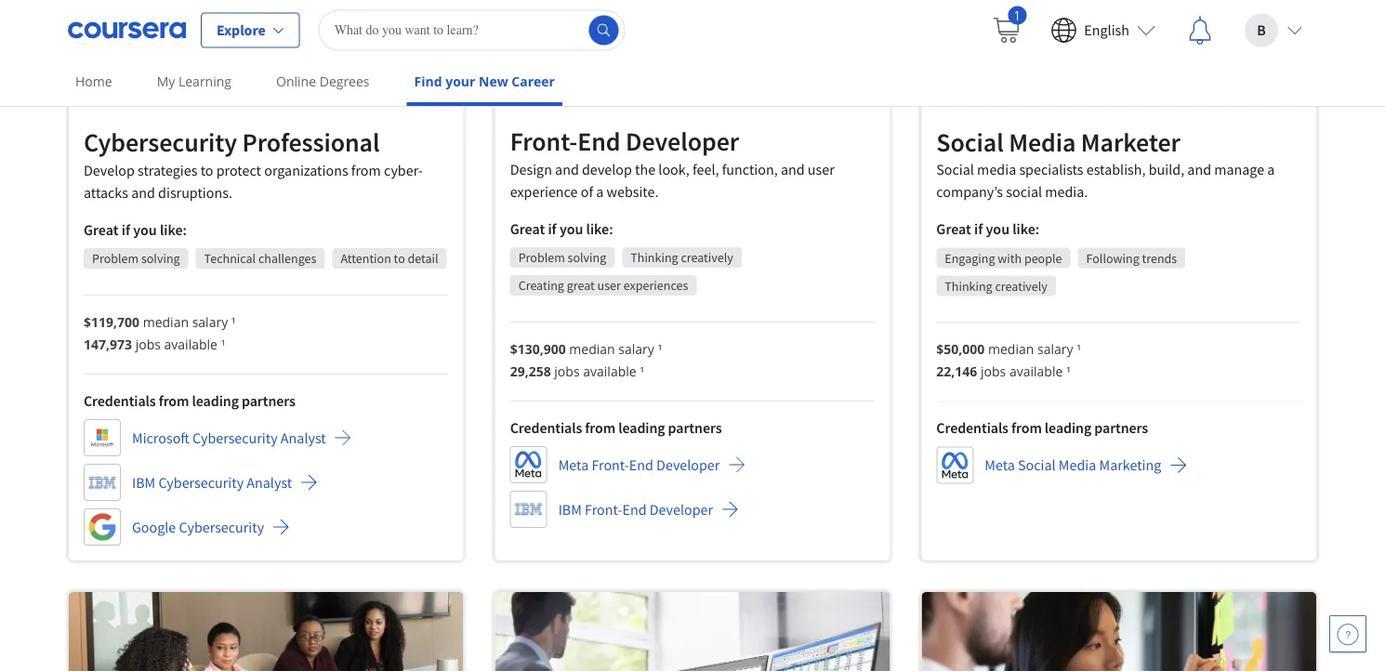 Task type: locate. For each thing, give the bounding box(es) containing it.
1 horizontal spatial meta
[[985, 456, 1015, 475]]

help center image
[[1337, 623, 1359, 645]]

career
[[512, 73, 555, 90]]

end down meta front-end developer on the bottom of the page
[[622, 500, 647, 519]]

1 horizontal spatial solving
[[568, 249, 606, 266]]

available right 147,973
[[164, 335, 218, 353]]

your
[[446, 73, 475, 90]]

if for cybersecurity
[[122, 220, 130, 239]]

jobs for marketer
[[981, 363, 1006, 380]]

$50,000 median salary ¹ 22,146 jobs available ¹
[[937, 340, 1081, 380]]

1 horizontal spatial salary
[[619, 340, 654, 357]]

1 vertical spatial ibm
[[558, 500, 582, 519]]

from up meta social media marketing link on the bottom right of page
[[1012, 419, 1042, 438]]

1 horizontal spatial great
[[510, 219, 545, 238]]

1 horizontal spatial credentials
[[510, 418, 582, 437]]

explore
[[217, 21, 266, 40]]

1 vertical spatial thinking creatively
[[945, 278, 1048, 294]]

2 horizontal spatial you
[[986, 220, 1010, 239]]

social media marketer social media specialists establish, build, and manage a company's social media.
[[937, 126, 1275, 201]]

2 horizontal spatial great if you like:
[[937, 220, 1040, 239]]

from left cyber-
[[351, 161, 381, 180]]

2 vertical spatial end
[[622, 500, 647, 519]]

meta
[[558, 455, 589, 474], [985, 456, 1015, 475]]

front- up design
[[510, 125, 578, 157]]

if down experience
[[548, 219, 557, 238]]

cybersecurity down the 'ibm cybersecurity analyst'
[[179, 518, 264, 537]]

solving for developer
[[568, 249, 606, 266]]

great for social media marketer
[[937, 220, 972, 239]]

online
[[276, 73, 316, 90]]

jobs right 147,973
[[135, 335, 161, 353]]

0 horizontal spatial meta
[[558, 455, 589, 474]]

1 horizontal spatial like:
[[586, 219, 613, 238]]

1 vertical spatial user
[[597, 277, 621, 294]]

leading
[[192, 392, 239, 410], [619, 418, 665, 437], [1045, 419, 1092, 438]]

2 horizontal spatial salary
[[1038, 340, 1074, 358]]

2 horizontal spatial like:
[[1013, 220, 1040, 239]]

partners up marketing
[[1095, 419, 1148, 438]]

if up engaging
[[975, 220, 983, 239]]

credentials from leading partners up microsoft cybersecurity analyst link
[[84, 392, 296, 410]]

ibm down meta front-end developer link
[[558, 500, 582, 519]]

cybersecurity
[[84, 126, 237, 159], [192, 429, 278, 447], [158, 473, 244, 492], [179, 518, 264, 537]]

great down experience
[[510, 219, 545, 238]]

1 horizontal spatial problem
[[519, 249, 565, 266]]

0 horizontal spatial to
[[200, 161, 213, 180]]

partners up microsoft cybersecurity analyst on the left bottom of page
[[242, 392, 296, 410]]

ibm up the google
[[132, 473, 156, 492]]

analyst
[[281, 429, 326, 447], [247, 473, 292, 492]]

you for cybersecurity
[[133, 220, 157, 239]]

media.
[[1045, 183, 1088, 201]]

front- down meta front-end developer link
[[585, 500, 622, 519]]

and up experience
[[555, 160, 579, 178]]

developer up look, at top left
[[626, 125, 739, 157]]

and right function,
[[781, 160, 805, 178]]

¹
[[231, 313, 236, 331], [221, 335, 225, 353], [658, 340, 662, 357], [1077, 340, 1081, 358], [640, 362, 644, 380], [1066, 363, 1071, 380]]

great for cybersecurity professional
[[84, 220, 119, 239]]

0 vertical spatial developer
[[626, 125, 739, 157]]

median right $50,000
[[988, 340, 1034, 358]]

ibm front-end developer link
[[510, 491, 739, 528]]

front- for ibm
[[585, 500, 622, 519]]

2 vertical spatial developer
[[650, 500, 713, 519]]

1 vertical spatial front-
[[592, 455, 629, 474]]

median inside the $130,900 median salary ¹ 29,258 jobs available ¹
[[569, 340, 615, 357]]

problem up 'creating'
[[519, 249, 565, 266]]

2 horizontal spatial partners
[[1095, 419, 1148, 438]]

1 vertical spatial social
[[937, 160, 974, 179]]

0 horizontal spatial like:
[[160, 220, 187, 239]]

problem for cybersecurity professional
[[92, 250, 139, 267]]

0 horizontal spatial median
[[143, 313, 189, 331]]

salary down people
[[1038, 340, 1074, 358]]

0 horizontal spatial jobs
[[135, 335, 161, 353]]

0 horizontal spatial you
[[133, 220, 157, 239]]

available inside '$50,000 median salary ¹ 22,146 jobs available ¹'
[[1010, 363, 1063, 380]]

available inside the $130,900 median salary ¹ 29,258 jobs available ¹
[[583, 362, 637, 380]]

available inside '$119,700 median salary ¹ 147,973 jobs available ¹'
[[164, 335, 218, 353]]

1 horizontal spatial leading
[[619, 418, 665, 437]]

$119,700
[[84, 313, 139, 331]]

end up the develop
[[578, 125, 621, 157]]

from up meta front-end developer link
[[585, 418, 616, 437]]

median inside '$119,700 median salary ¹ 147,973 jobs available ¹'
[[143, 313, 189, 331]]

credentials from leading partners for marketer
[[937, 419, 1148, 438]]

credentials down 22,146 on the bottom of page
[[937, 419, 1009, 438]]

credentials from leading partners for developer
[[510, 418, 722, 437]]

to left detail
[[394, 250, 405, 267]]

ibm
[[132, 473, 156, 492], [558, 500, 582, 519]]

english button
[[1036, 0, 1171, 60]]

0 horizontal spatial great if you like:
[[84, 220, 187, 239]]

1 horizontal spatial creatively
[[995, 278, 1048, 294]]

leading up meta social media marketing
[[1045, 419, 1092, 438]]

1 horizontal spatial median
[[569, 340, 615, 357]]

1 horizontal spatial you
[[560, 219, 583, 238]]

thinking down engaging
[[945, 278, 993, 294]]

and down the strategies
[[131, 183, 155, 202]]

1 horizontal spatial credentials from leading partners
[[510, 418, 722, 437]]

from up microsoft
[[159, 392, 189, 410]]

0 horizontal spatial partners
[[242, 392, 296, 410]]

if down attacks
[[122, 220, 130, 239]]

problem solving for developer
[[519, 249, 606, 266]]

cybersecurity for microsoft
[[192, 429, 278, 447]]

meta for social
[[985, 456, 1015, 475]]

and right build,
[[1188, 160, 1212, 179]]

0 vertical spatial social
[[937, 126, 1004, 158]]

media up specialists at right top
[[1009, 126, 1076, 158]]

0 vertical spatial end
[[578, 125, 621, 157]]

1 horizontal spatial great if you like:
[[510, 219, 613, 238]]

media
[[1009, 126, 1076, 158], [1059, 456, 1097, 475]]

jobs for develop
[[135, 335, 161, 353]]

to up disruptions.
[[200, 161, 213, 180]]

you down the strategies
[[133, 220, 157, 239]]

user right great
[[597, 277, 621, 294]]

2 horizontal spatial leading
[[1045, 419, 1092, 438]]

my learning
[[157, 73, 232, 90]]

creatively down the with
[[995, 278, 1048, 294]]

0 horizontal spatial solving
[[141, 250, 180, 267]]

media inside social media marketer social media specialists establish, build, and manage a company's social media.
[[1009, 126, 1076, 158]]

cybersecurity up google cybersecurity at the bottom of the page
[[158, 473, 244, 492]]

0 vertical spatial to
[[200, 161, 213, 180]]

1 horizontal spatial problem solving
[[519, 249, 606, 266]]

like: down 'of'
[[586, 219, 613, 238]]

1 horizontal spatial jobs
[[554, 362, 580, 380]]

end for ibm
[[622, 500, 647, 519]]

1 horizontal spatial if
[[548, 219, 557, 238]]

social
[[1006, 183, 1042, 201]]

0 horizontal spatial problem solving
[[92, 250, 180, 267]]

1 vertical spatial a
[[596, 182, 604, 201]]

new
[[479, 73, 508, 90]]

leading up microsoft cybersecurity analyst link
[[192, 392, 239, 410]]

microsoft cybersecurity analyst
[[132, 429, 326, 447]]

credentials up microsoft
[[84, 392, 156, 410]]

design
[[510, 160, 552, 178]]

b
[[1257, 21, 1266, 40]]

great if you like: up engaging with people
[[937, 220, 1040, 239]]

thinking creatively
[[631, 249, 733, 266], [945, 278, 1048, 294]]

end inside front-end developer design and develop the look, feel, function, and user experience of a website.
[[578, 125, 621, 157]]

salary inside '$50,000 median salary ¹ 22,146 jobs available ¹'
[[1038, 340, 1074, 358]]

shopping cart: 1 item element
[[991, 6, 1027, 45]]

a right 'of'
[[596, 182, 604, 201]]

2 horizontal spatial jobs
[[981, 363, 1006, 380]]

2 horizontal spatial median
[[988, 340, 1034, 358]]

credentials from leading partners up meta front-end developer link
[[510, 418, 722, 437]]

None search field
[[319, 10, 625, 51]]

0 horizontal spatial if
[[122, 220, 130, 239]]

1 vertical spatial end
[[629, 455, 654, 474]]

0 vertical spatial ibm
[[132, 473, 156, 492]]

credentials for front-
[[510, 418, 582, 437]]

2 horizontal spatial great
[[937, 220, 972, 239]]

0 horizontal spatial available
[[164, 335, 218, 353]]

thinking creatively up 'experiences'
[[631, 249, 733, 266]]

salary for marketer
[[1038, 340, 1074, 358]]

1 link
[[977, 0, 1036, 60]]

partners up meta front-end developer on the bottom of the page
[[668, 418, 722, 437]]

thinking creatively down engaging with people
[[945, 278, 1048, 294]]

establish,
[[1087, 160, 1146, 179]]

following trends
[[1086, 250, 1177, 266]]

jobs inside '$50,000 median salary ¹ 22,146 jobs available ¹'
[[981, 363, 1006, 380]]

social inside meta social media marketing link
[[1018, 456, 1056, 475]]

jobs right 22,146 on the bottom of page
[[981, 363, 1006, 380]]

0 horizontal spatial leading
[[192, 392, 239, 410]]

from
[[351, 161, 381, 180], [159, 392, 189, 410], [585, 418, 616, 437], [1012, 419, 1042, 438]]

people
[[1025, 250, 1062, 266]]

solving up great
[[568, 249, 606, 266]]

2 vertical spatial social
[[1018, 456, 1056, 475]]

end for meta
[[629, 455, 654, 474]]

jobs right 29,258
[[554, 362, 580, 380]]

0 vertical spatial media
[[1009, 126, 1076, 158]]

a
[[1268, 160, 1275, 179], [596, 182, 604, 201]]

thinking
[[631, 249, 678, 266], [945, 278, 993, 294]]

the
[[635, 160, 656, 178]]

cybersecurity professional develop strategies to protect organizations from cyber- attacks and disruptions.
[[84, 126, 423, 202]]

salary down 'experiences'
[[619, 340, 654, 357]]

1 horizontal spatial available
[[583, 362, 637, 380]]

from inside cybersecurity professional develop strategies to protect organizations from cyber- attacks and disruptions.
[[351, 161, 381, 180]]

and inside cybersecurity professional develop strategies to protect organizations from cyber- attacks and disruptions.
[[131, 183, 155, 202]]

creatively up 'experiences'
[[681, 249, 733, 266]]

0 horizontal spatial credentials
[[84, 392, 156, 410]]

solving left technical
[[141, 250, 180, 267]]

you up engaging with people
[[986, 220, 1010, 239]]

learning
[[179, 73, 232, 90]]

1 horizontal spatial to
[[394, 250, 405, 267]]

0 vertical spatial user
[[808, 160, 835, 178]]

0 vertical spatial front-
[[510, 125, 578, 157]]

credentials from leading partners
[[84, 392, 296, 410], [510, 418, 722, 437], [937, 419, 1148, 438]]

professional
[[242, 126, 380, 159]]

1 horizontal spatial a
[[1268, 160, 1275, 179]]

great if you like: down experience
[[510, 219, 613, 238]]

median right $119,700
[[143, 313, 189, 331]]

1 vertical spatial thinking
[[945, 278, 993, 294]]

salary down technical
[[192, 313, 228, 331]]

partners for end
[[668, 418, 722, 437]]

a right manage
[[1268, 160, 1275, 179]]

like: up the with
[[1013, 220, 1040, 239]]

credentials from leading partners up meta social media marketing link on the bottom right of page
[[937, 419, 1148, 438]]

marketing
[[1099, 456, 1162, 475]]

cybersecurity up the 'ibm cybersecurity analyst'
[[192, 429, 278, 447]]

problem solving
[[519, 249, 606, 266], [92, 250, 180, 267]]

ibm front-end developer
[[558, 500, 713, 519]]

protect
[[216, 161, 261, 180]]

developer
[[626, 125, 739, 157], [656, 455, 720, 474], [650, 500, 713, 519]]

partners
[[242, 392, 296, 410], [668, 418, 722, 437], [1095, 419, 1148, 438]]

a inside front-end developer design and develop the look, feel, function, and user experience of a website.
[[596, 182, 604, 201]]

cybersecurity up the strategies
[[84, 126, 237, 159]]

like: down disruptions.
[[160, 220, 187, 239]]

0 horizontal spatial thinking creatively
[[631, 249, 733, 266]]

meta for front-
[[558, 455, 589, 474]]

median
[[143, 313, 189, 331], [569, 340, 615, 357], [988, 340, 1034, 358]]

0 vertical spatial analyst
[[281, 429, 326, 447]]

great up engaging
[[937, 220, 972, 239]]

leading for developer
[[619, 418, 665, 437]]

end up ibm front-end developer
[[629, 455, 654, 474]]

salary inside '$119,700 median salary ¹ 147,973 jobs available ¹'
[[192, 313, 228, 331]]

you down 'of'
[[560, 219, 583, 238]]

jobs inside the $130,900 median salary ¹ 29,258 jobs available ¹
[[554, 362, 580, 380]]

cybersecurity for ibm
[[158, 473, 244, 492]]

0 vertical spatial thinking
[[631, 249, 678, 266]]

analyst for ibm cybersecurity analyst
[[247, 473, 292, 492]]

great if you like: down attacks
[[84, 220, 187, 239]]

problem solving up $119,700
[[92, 250, 180, 267]]

median for developer
[[569, 340, 615, 357]]

1 horizontal spatial user
[[808, 160, 835, 178]]

ibm cybersecurity analyst
[[132, 473, 292, 492]]

0 horizontal spatial credentials from leading partners
[[84, 392, 296, 410]]

partners for media
[[1095, 419, 1148, 438]]

2 vertical spatial front-
[[585, 500, 622, 519]]

specialists
[[1019, 160, 1084, 179]]

and
[[555, 160, 579, 178], [781, 160, 805, 178], [1188, 160, 1212, 179], [131, 183, 155, 202]]

1 vertical spatial creatively
[[995, 278, 1048, 294]]

salary inside the $130,900 median salary ¹ 29,258 jobs available ¹
[[619, 340, 654, 357]]

median inside '$50,000 median salary ¹ 22,146 jobs available ¹'
[[988, 340, 1034, 358]]

What do you want to learn? text field
[[319, 10, 625, 51]]

and inside social media marketer social media specialists establish, build, and manage a company's social media.
[[1188, 160, 1212, 179]]

media left marketing
[[1059, 456, 1097, 475]]

2 horizontal spatial credentials from leading partners
[[937, 419, 1148, 438]]

available
[[164, 335, 218, 353], [583, 362, 637, 380], [1010, 363, 1063, 380]]

front- up ibm front-end developer link
[[592, 455, 629, 474]]

developer up ibm front-end developer
[[656, 455, 720, 474]]

median right the $130,900
[[569, 340, 615, 357]]

0 horizontal spatial a
[[596, 182, 604, 201]]

problem solving up great
[[519, 249, 606, 266]]

developer down meta front-end developer on the bottom of the page
[[650, 500, 713, 519]]

thinking up 'experiences'
[[631, 249, 678, 266]]

salary
[[192, 313, 228, 331], [619, 340, 654, 357], [1038, 340, 1074, 358]]

great
[[510, 219, 545, 238], [937, 220, 972, 239], [84, 220, 119, 239]]

google cybersecurity link
[[84, 509, 290, 546]]

problem up $119,700
[[92, 250, 139, 267]]

available right 29,258
[[583, 362, 637, 380]]

147,973
[[84, 335, 132, 353]]

1 vertical spatial analyst
[[247, 473, 292, 492]]

credentials for cybersecurity
[[84, 392, 156, 410]]

user right function,
[[808, 160, 835, 178]]

developer for meta front-end developer
[[656, 455, 720, 474]]

1 vertical spatial developer
[[656, 455, 720, 474]]

credentials down 29,258
[[510, 418, 582, 437]]

0 horizontal spatial problem
[[92, 250, 139, 267]]

available right 22,146 on the bottom of page
[[1010, 363, 1063, 380]]

0 horizontal spatial creatively
[[681, 249, 733, 266]]

user
[[808, 160, 835, 178], [597, 277, 621, 294]]

like:
[[586, 219, 613, 238], [1013, 220, 1040, 239], [160, 220, 187, 239]]

jobs inside '$119,700 median salary ¹ 147,973 jobs available ¹'
[[135, 335, 161, 353]]

look,
[[659, 160, 690, 178]]

1 horizontal spatial ibm
[[558, 500, 582, 519]]

0 horizontal spatial salary
[[192, 313, 228, 331]]

1 horizontal spatial thinking creatively
[[945, 278, 1048, 294]]

front-
[[510, 125, 578, 157], [592, 455, 629, 474], [585, 500, 622, 519]]

problem for front-end developer
[[519, 249, 565, 266]]

leading for develop
[[192, 392, 239, 410]]

end
[[578, 125, 621, 157], [629, 455, 654, 474], [622, 500, 647, 519]]

1 horizontal spatial partners
[[668, 418, 722, 437]]

0 horizontal spatial ibm
[[132, 473, 156, 492]]

2 horizontal spatial available
[[1010, 363, 1063, 380]]

salary for develop
[[192, 313, 228, 331]]

great down attacks
[[84, 220, 119, 239]]

leading up meta front-end developer on the bottom of the page
[[619, 418, 665, 437]]

front- inside front-end developer design and develop the look, feel, function, and user experience of a website.
[[510, 125, 578, 157]]

social media marketer image
[[922, 0, 1317, 103]]

0 horizontal spatial great
[[84, 220, 119, 239]]

marketer
[[1081, 126, 1181, 158]]

0 vertical spatial a
[[1268, 160, 1275, 179]]

2 horizontal spatial credentials
[[937, 419, 1009, 438]]

meta social media marketing
[[985, 456, 1162, 475]]

2 horizontal spatial if
[[975, 220, 983, 239]]

cyber-
[[384, 161, 423, 180]]

solving
[[568, 249, 606, 266], [141, 250, 180, 267]]



Task type: describe. For each thing, give the bounding box(es) containing it.
29,258
[[510, 362, 551, 380]]

you for front-
[[560, 219, 583, 238]]

trends
[[1142, 250, 1177, 266]]

my learning link
[[149, 60, 239, 102]]

company's
[[937, 183, 1003, 201]]

great for front-end developer
[[510, 219, 545, 238]]

build,
[[1149, 160, 1185, 179]]

experience
[[510, 182, 578, 201]]

develop
[[84, 161, 135, 180]]

my
[[157, 73, 175, 90]]

great if you like: for cybersecurity
[[84, 220, 187, 239]]

meta front-end developer link
[[510, 446, 746, 483]]

developer inside front-end developer design and develop the look, feel, function, and user experience of a website.
[[626, 125, 739, 157]]

following
[[1086, 250, 1140, 266]]

of
[[581, 182, 593, 201]]

attacks
[[84, 183, 128, 202]]

disruptions.
[[158, 183, 232, 202]]

find your new career
[[414, 73, 555, 90]]

leading for marketer
[[1045, 419, 1092, 438]]

from for front-end developer
[[585, 418, 616, 437]]

attention
[[341, 250, 391, 267]]

engaging
[[945, 250, 995, 266]]

0 horizontal spatial user
[[597, 277, 621, 294]]

website.
[[607, 182, 659, 201]]

google
[[132, 518, 176, 537]]

front- for meta
[[592, 455, 629, 474]]

from for cybersecurity professional
[[159, 392, 189, 410]]

develop
[[582, 160, 632, 178]]

explore button
[[201, 13, 300, 48]]

meta front-end developer
[[558, 455, 720, 474]]

english
[[1084, 21, 1130, 40]]

find
[[414, 73, 442, 90]]

with
[[998, 250, 1022, 266]]

$119,700 median salary ¹ 147,973 jobs available ¹
[[84, 313, 236, 353]]

b button
[[1230, 0, 1318, 60]]

like: for developer
[[586, 219, 613, 238]]

if for front-
[[548, 219, 557, 238]]

available for marketer
[[1010, 363, 1063, 380]]

0 horizontal spatial thinking
[[631, 249, 678, 266]]

cybersecurity inside cybersecurity professional develop strategies to protect organizations from cyber- attacks and disruptions.
[[84, 126, 237, 159]]

challenges
[[258, 250, 316, 267]]

you for social
[[986, 220, 1010, 239]]

to inside cybersecurity professional develop strategies to protect organizations from cyber- attacks and disruptions.
[[200, 161, 213, 180]]

a inside social media marketer social media specialists establish, build, and manage a company's social media.
[[1268, 160, 1275, 179]]

great
[[567, 277, 595, 294]]

solving for develop
[[141, 250, 180, 267]]

available for develop
[[164, 335, 218, 353]]

microsoft cybersecurity analyst link
[[84, 419, 352, 457]]

home link
[[68, 60, 120, 102]]

function,
[[722, 160, 778, 178]]

engaging with people
[[945, 250, 1062, 266]]

great if you like: for social
[[937, 220, 1040, 239]]

home
[[75, 73, 112, 90]]

great if you like: for front-
[[510, 219, 613, 238]]

microsoft
[[132, 429, 190, 447]]

front-end developer design and develop the look, feel, function, and user experience of a website.
[[510, 125, 835, 201]]

experiences
[[624, 277, 688, 294]]

partners for professional
[[242, 392, 296, 410]]

like: for marketer
[[1013, 220, 1040, 239]]

cybersecurity analyst image
[[69, 0, 464, 103]]

creating
[[519, 277, 564, 294]]

developer for ibm front-end developer
[[650, 500, 713, 519]]

ibm cybersecurity analyst link
[[84, 464, 318, 501]]

feel,
[[693, 160, 719, 178]]

manage
[[1215, 160, 1265, 179]]

0 vertical spatial thinking creatively
[[631, 249, 733, 266]]

available for developer
[[583, 362, 637, 380]]

like: for develop
[[160, 220, 187, 239]]

1 vertical spatial to
[[394, 250, 405, 267]]

credentials for social
[[937, 419, 1009, 438]]

median for marketer
[[988, 340, 1034, 358]]

technical
[[204, 250, 256, 267]]

if for social
[[975, 220, 983, 239]]

ibm for developer
[[558, 500, 582, 519]]

attention to detail
[[341, 250, 439, 267]]

$50,000
[[937, 340, 985, 358]]

meta social media marketing link
[[937, 447, 1188, 484]]

organizations
[[264, 161, 348, 180]]

median for develop
[[143, 313, 189, 331]]

salary for developer
[[619, 340, 654, 357]]

technical challenges
[[204, 250, 316, 267]]

1
[[1014, 6, 1021, 24]]

online degrees
[[276, 73, 370, 90]]

online degrees link
[[269, 60, 377, 102]]

jobs for developer
[[554, 362, 580, 380]]

from for social media marketer
[[1012, 419, 1042, 438]]

problem solving for develop
[[92, 250, 180, 267]]

detail
[[408, 250, 439, 267]]

degrees
[[320, 73, 370, 90]]

strategies
[[138, 161, 198, 180]]

user inside front-end developer design and develop the look, feel, function, and user experience of a website.
[[808, 160, 835, 178]]

22,146
[[937, 363, 978, 380]]

creating great user experiences
[[519, 277, 688, 294]]

$130,900
[[510, 340, 566, 357]]

credentials from leading partners for develop
[[84, 392, 296, 410]]

0 vertical spatial creatively
[[681, 249, 733, 266]]

1 horizontal spatial thinking
[[945, 278, 993, 294]]

ibm for develop
[[132, 473, 156, 492]]

coursera image
[[68, 15, 186, 45]]

find your new career link
[[407, 60, 562, 106]]

$130,900 median salary ¹ 29,258 jobs available ¹
[[510, 340, 662, 380]]

cybersecurity for google
[[179, 518, 264, 537]]

1 vertical spatial media
[[1059, 456, 1097, 475]]

media
[[977, 160, 1016, 179]]

analyst for microsoft cybersecurity analyst
[[281, 429, 326, 447]]

google cybersecurity
[[132, 518, 264, 537]]



Task type: vqa. For each thing, say whether or not it's contained in the screenshot.
'B' Popup Button
yes



